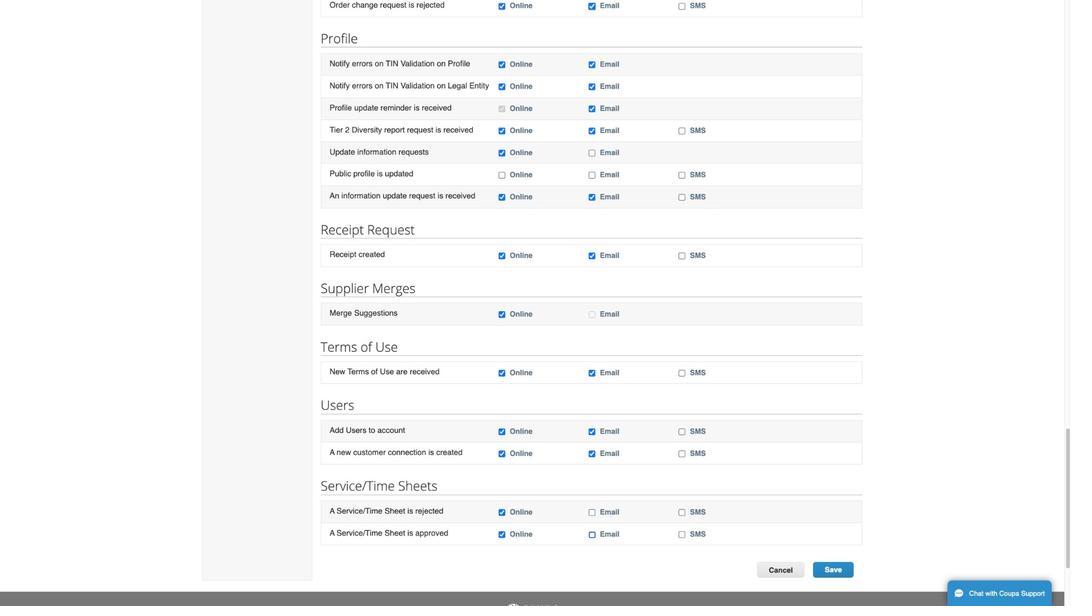 Task type: vqa. For each thing, say whether or not it's contained in the screenshot.
Coupa Supplier Portal Image
yes



Task type: describe. For each thing, give the bounding box(es) containing it.
coupa supplier portal image
[[504, 603, 561, 606]]



Task type: locate. For each thing, give the bounding box(es) containing it.
None checkbox
[[679, 3, 686, 10], [499, 84, 506, 91], [589, 84, 596, 91], [499, 106, 506, 113], [589, 106, 596, 113], [499, 128, 506, 135], [679, 128, 686, 135], [589, 172, 596, 179], [679, 172, 686, 179], [499, 194, 506, 201], [589, 194, 596, 201], [589, 253, 596, 260], [679, 253, 686, 260], [499, 311, 506, 319], [679, 370, 686, 377], [589, 429, 596, 436], [589, 451, 596, 458], [499, 509, 506, 517], [499, 531, 506, 539], [589, 531, 596, 539], [679, 531, 686, 539], [679, 3, 686, 10], [499, 84, 506, 91], [589, 84, 596, 91], [499, 106, 506, 113], [589, 106, 596, 113], [499, 128, 506, 135], [679, 128, 686, 135], [589, 172, 596, 179], [679, 172, 686, 179], [499, 194, 506, 201], [589, 194, 596, 201], [589, 253, 596, 260], [679, 253, 686, 260], [499, 311, 506, 319], [679, 370, 686, 377], [589, 429, 596, 436], [589, 451, 596, 458], [499, 509, 506, 517], [499, 531, 506, 539], [589, 531, 596, 539], [679, 531, 686, 539]]

None checkbox
[[499, 3, 506, 10], [589, 3, 596, 10], [499, 61, 506, 69], [589, 61, 596, 69], [589, 128, 596, 135], [499, 150, 506, 157], [589, 150, 596, 157], [499, 172, 506, 179], [679, 194, 686, 201], [499, 253, 506, 260], [589, 311, 596, 319], [499, 370, 506, 377], [589, 370, 596, 377], [499, 429, 506, 436], [679, 429, 686, 436], [499, 451, 506, 458], [679, 451, 686, 458], [589, 509, 596, 517], [679, 509, 686, 517], [499, 3, 506, 10], [589, 3, 596, 10], [499, 61, 506, 69], [589, 61, 596, 69], [589, 128, 596, 135], [499, 150, 506, 157], [589, 150, 596, 157], [499, 172, 506, 179], [679, 194, 686, 201], [499, 253, 506, 260], [589, 311, 596, 319], [499, 370, 506, 377], [589, 370, 596, 377], [499, 429, 506, 436], [679, 429, 686, 436], [499, 451, 506, 458], [679, 451, 686, 458], [589, 509, 596, 517], [679, 509, 686, 517]]



